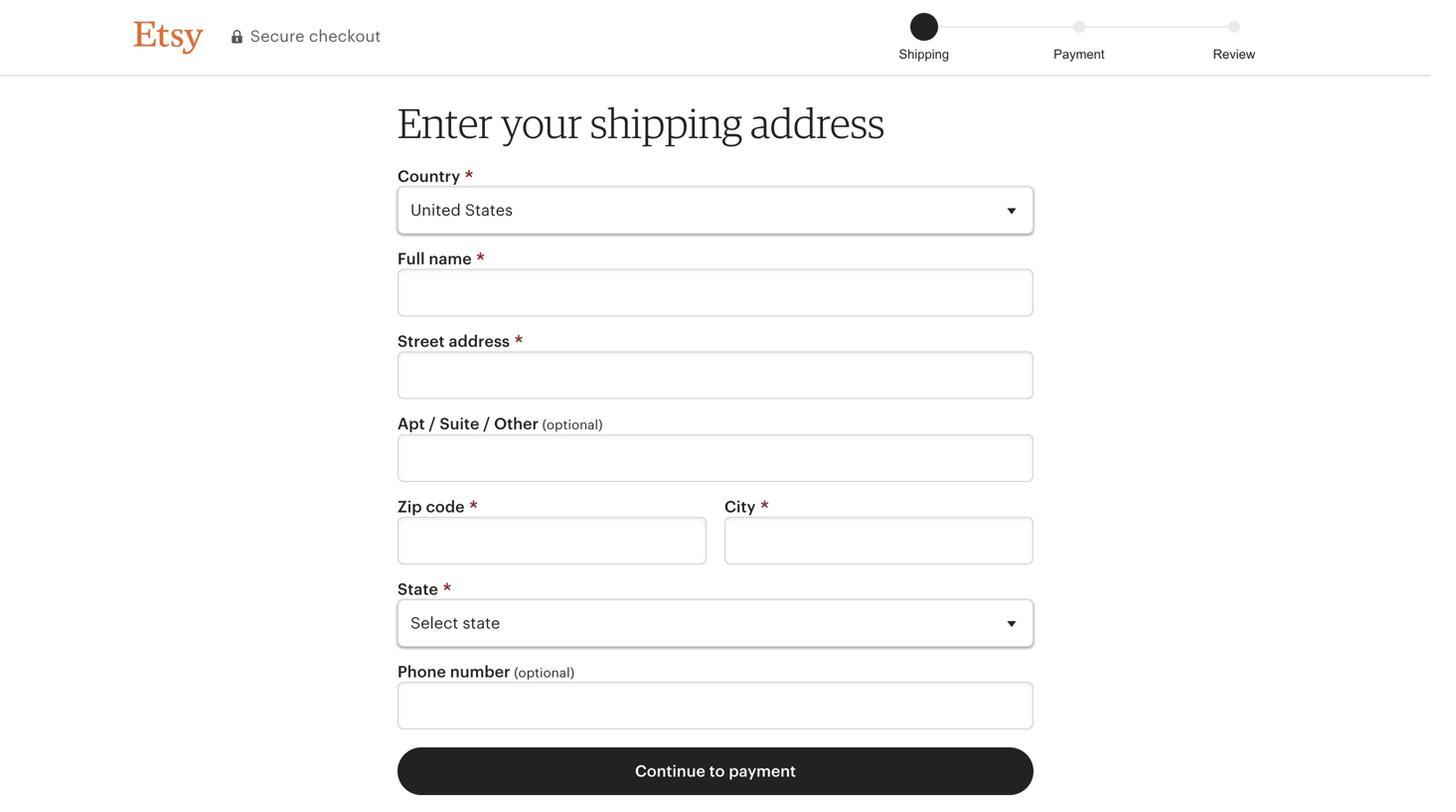 Task type: locate. For each thing, give the bounding box(es) containing it.
2 / from the left
[[484, 415, 490, 433]]

/ right suite
[[484, 415, 490, 433]]

enter your shipping address
[[398, 98, 885, 148]]

review
[[1213, 47, 1256, 62]]

None text field
[[398, 434, 1034, 482], [398, 682, 1034, 730], [398, 434, 1034, 482], [398, 682, 1034, 730]]

full name
[[398, 250, 476, 268]]

Street address text field
[[398, 352, 1034, 399]]

to
[[709, 763, 725, 780]]

other
[[494, 415, 539, 433]]

enter
[[398, 98, 493, 148]]

payment
[[729, 763, 796, 780]]

apt / suite / other (optional)
[[398, 415, 603, 433]]

(optional) right other
[[542, 418, 603, 433]]

phone number (optional)
[[398, 663, 575, 681]]

(optional) inside apt / suite / other (optional)
[[542, 418, 603, 433]]

city
[[725, 498, 760, 516]]

number
[[450, 663, 511, 681]]

shipping
[[899, 47, 949, 62]]

apt
[[398, 415, 425, 433]]

City text field
[[725, 517, 1034, 565]]

/
[[429, 415, 436, 433], [484, 415, 490, 433]]

/ right apt
[[429, 415, 436, 433]]

1 vertical spatial address
[[449, 333, 510, 351]]

(optional) right number
[[514, 665, 575, 680]]

suite
[[440, 415, 480, 433]]

(optional)
[[542, 418, 603, 433], [514, 665, 575, 680]]

your
[[501, 98, 582, 148]]

address
[[751, 98, 885, 148], [449, 333, 510, 351]]

code
[[426, 498, 465, 516]]

continue to payment
[[635, 763, 796, 780]]

payment button
[[1048, 12, 1111, 63]]

0 vertical spatial address
[[751, 98, 885, 148]]

secure
[[250, 27, 305, 45]]

1 horizontal spatial /
[[484, 415, 490, 433]]

country
[[398, 168, 464, 186]]

full
[[398, 250, 425, 268]]

street
[[398, 333, 445, 351]]

continue
[[635, 763, 706, 780]]

1 vertical spatial (optional)
[[514, 665, 575, 680]]

0 vertical spatial (optional)
[[542, 418, 603, 433]]

0 horizontal spatial /
[[429, 415, 436, 433]]

zip code
[[398, 498, 469, 516]]

payment
[[1054, 47, 1105, 62]]



Task type: vqa. For each thing, say whether or not it's contained in the screenshot.
"NON-" to the right
no



Task type: describe. For each thing, give the bounding box(es) containing it.
phone
[[398, 663, 446, 681]]

continue to payment button
[[398, 748, 1034, 795]]

review button
[[1208, 12, 1262, 63]]

(optional) inside phone number (optional)
[[514, 665, 575, 680]]

1 / from the left
[[429, 415, 436, 433]]

shipping button
[[893, 12, 955, 63]]

street address
[[398, 333, 514, 351]]

Full name text field
[[398, 269, 1034, 317]]

1 horizontal spatial address
[[751, 98, 885, 148]]

name
[[429, 250, 472, 268]]

shipping
[[590, 98, 743, 148]]

secure checkout
[[246, 27, 381, 45]]

zip
[[398, 498, 422, 516]]

Zip code text field
[[398, 517, 707, 565]]

0 horizontal spatial address
[[449, 333, 510, 351]]

checkout
[[309, 27, 381, 45]]

state
[[398, 580, 442, 598]]



